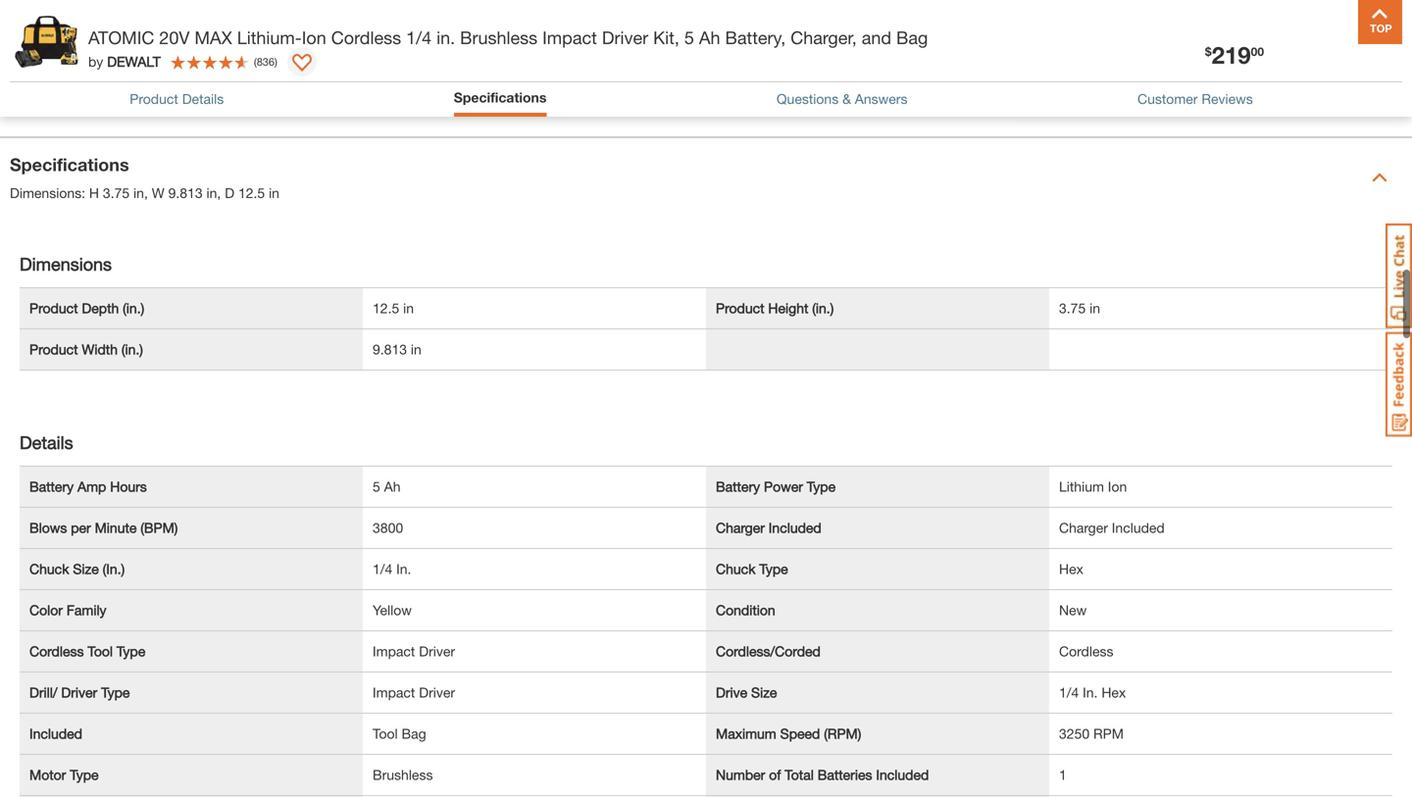 Task type: describe. For each thing, give the bounding box(es) containing it.
1 vertical spatial 12.5
[[373, 300, 400, 316]]

maximum speed (rpm)
[[716, 726, 862, 742]]

drive
[[716, 685, 748, 701]]

1 vertical spatial 3.75
[[1059, 300, 1086, 316]]

included down power
[[769, 520, 822, 536]]

battery,
[[725, 27, 786, 48]]

questions
[[777, 91, 839, 107]]

charger,
[[791, 27, 857, 48]]

product details
[[130, 91, 224, 107]]

color family
[[29, 602, 106, 618]]

atomic 20v max lithium-ion cordless 1/4 in. brushless impact driver kit, 5 ah battery, charger, and bag
[[88, 27, 928, 48]]

(rpm)
[[824, 726, 862, 742]]

size for chuck
[[73, 561, 99, 577]]

3800
[[373, 520, 403, 536]]

impact driver for cordless tool type
[[373, 643, 455, 660]]

cordless tool type
[[29, 643, 145, 660]]

1 , from the left
[[144, 185, 148, 201]]

product for product width (in.)
[[29, 341, 78, 357]]

product for product details
[[130, 91, 178, 107]]

drill/
[[29, 685, 57, 701]]

number
[[716, 767, 766, 783]]

hours
[[110, 479, 147, 495]]

3.75 inside specifications dimensions: h 3.75 in , w 9.813 in , d 12.5 in
[[103, 185, 130, 201]]

219
[[1212, 41, 1251, 69]]

chuck for chuck type
[[716, 561, 756, 577]]

return
[[64, 7, 105, 24]]

of
[[769, 767, 781, 783]]

specifications for specifications dimensions: h 3.75 in , w 9.813 in , d 12.5 in
[[10, 154, 129, 175]]

minute
[[95, 520, 137, 536]]

return policy
[[64, 7, 146, 24]]

1 horizontal spatial 1/4
[[406, 27, 432, 48]]

product for product depth (in.)
[[29, 300, 78, 316]]

$ 219 00
[[1206, 41, 1265, 69]]

(in.) for product width (in.)
[[122, 341, 143, 357]]

chuck size (in.)
[[29, 561, 125, 577]]

0 horizontal spatial 5
[[373, 479, 380, 495]]

impact for cordless/corded
[[373, 643, 415, 660]]

product depth (in.)
[[29, 300, 144, 316]]

amp
[[77, 479, 106, 495]]

0 vertical spatial ion
[[302, 27, 326, 48]]

drive size
[[716, 685, 777, 701]]

blows per minute (bpm)
[[29, 520, 178, 536]]

9.813 inside specifications dimensions: h 3.75 in , w 9.813 in , d 12.5 in
[[168, 185, 203, 201]]

california residents
[[64, 42, 182, 58]]

kit,
[[654, 27, 680, 48]]

caret image
[[1372, 170, 1388, 185]]

answers
[[855, 91, 908, 107]]

d
[[225, 185, 235, 201]]

$
[[1206, 45, 1212, 58]]

by dewalt
[[88, 53, 161, 70]]

california
[[64, 42, 122, 58]]

3250 rpm
[[1059, 726, 1124, 742]]

customer reviews
[[1138, 91, 1253, 107]]

type for cordless tool type
[[117, 643, 145, 660]]

depth
[[82, 300, 119, 316]]

1 horizontal spatial ion
[[1108, 479, 1127, 495]]

w
[[152, 185, 165, 201]]

dewalt
[[107, 53, 161, 70]]

cordless for cordless
[[1059, 643, 1114, 660]]

1 vertical spatial tool
[[373, 726, 398, 742]]

motor
[[29, 767, 66, 783]]

0 vertical spatial ah
[[699, 27, 721, 48]]

included up motor type
[[29, 726, 82, 742]]

customer
[[1138, 91, 1198, 107]]

lithium ion
[[1059, 479, 1127, 495]]

chuck type
[[716, 561, 788, 577]]

12.5 in
[[373, 300, 414, 316]]

total
[[785, 767, 814, 783]]

type for drill/ driver type
[[101, 685, 130, 701]]

dimensions:
[[10, 185, 85, 201]]

per
[[71, 520, 91, 536]]

1 vertical spatial ah
[[384, 479, 401, 495]]

specifications dimensions: h 3.75 in , w 9.813 in , d 12.5 in
[[10, 154, 280, 201]]

motor type
[[29, 767, 99, 783]]

1 vertical spatial brushless
[[373, 767, 433, 783]]

1/4 for 1/4 in. hex
[[1059, 685, 1079, 701]]

residents
[[126, 42, 182, 58]]

live chat image
[[1386, 224, 1413, 329]]

battery for battery amp hours
[[29, 479, 74, 495]]

dimensions
[[20, 254, 112, 275]]

reviews
[[1202, 91, 1253, 107]]

impact driver for drill/ driver type
[[373, 685, 455, 701]]

condition
[[716, 602, 776, 618]]

(in.) for product height (in.)
[[813, 300, 834, 316]]

3.75 in
[[1059, 300, 1101, 316]]

number of total batteries included
[[716, 767, 929, 783]]

blows
[[29, 520, 67, 536]]

h
[[89, 185, 99, 201]]

cordless/corded
[[716, 643, 821, 660]]

836
[[257, 55, 275, 68]]

max
[[195, 27, 232, 48]]

color
[[29, 602, 63, 618]]

1 horizontal spatial brushless
[[460, 27, 538, 48]]

(bpm)
[[141, 520, 178, 536]]

policy
[[109, 7, 146, 24]]

battery amp hours
[[29, 479, 147, 495]]

(in.) for product depth (in.)
[[123, 300, 144, 316]]

&
[[843, 91, 851, 107]]

top button
[[1359, 0, 1403, 44]]

battery power type
[[716, 479, 836, 495]]

and
[[862, 27, 892, 48]]

new
[[1059, 602, 1087, 618]]

lithium
[[1059, 479, 1105, 495]]



Task type: locate. For each thing, give the bounding box(es) containing it.
specifications button
[[454, 87, 547, 112], [454, 87, 547, 108]]

0 horizontal spatial chuck
[[29, 561, 69, 577]]

(in.) right width
[[122, 341, 143, 357]]

1 horizontal spatial details
[[182, 91, 224, 107]]

ion right 'lithium'
[[1108, 479, 1127, 495]]

chuck for chuck size (in.)
[[29, 561, 69, 577]]

(in.)
[[103, 561, 125, 577]]

size right 'drive'
[[751, 685, 777, 701]]

0 horizontal spatial ,
[[144, 185, 148, 201]]

1 vertical spatial 5
[[373, 479, 380, 495]]

1 horizontal spatial 3.75
[[1059, 300, 1086, 316]]

driver
[[602, 27, 649, 48], [419, 643, 455, 660], [61, 685, 97, 701], [419, 685, 455, 701]]

impact for drive size
[[373, 685, 415, 701]]

in. for 1/4 in. hex
[[1083, 685, 1098, 701]]

product
[[130, 91, 178, 107], [29, 300, 78, 316], [716, 300, 765, 316], [29, 341, 78, 357]]

0 horizontal spatial 12.5
[[238, 185, 265, 201]]

product down dimensions
[[29, 300, 78, 316]]

0 horizontal spatial brushless
[[373, 767, 433, 783]]

brushless right in.
[[460, 27, 538, 48]]

hex up rpm
[[1102, 685, 1126, 701]]

1 horizontal spatial 9.813
[[373, 341, 407, 357]]

(
[[254, 55, 257, 68]]

0 horizontal spatial charger included
[[716, 520, 822, 536]]

type right power
[[807, 479, 836, 495]]

0 vertical spatial specifications
[[454, 89, 547, 105]]

9.813 in
[[373, 341, 422, 357]]

rpm
[[1094, 726, 1124, 742]]

specifications for specifications
[[454, 89, 547, 105]]

1/4 left in.
[[406, 27, 432, 48]]

0 vertical spatial 1/4
[[406, 27, 432, 48]]

0 horizontal spatial cordless
[[29, 643, 84, 660]]

2 impact driver from the top
[[373, 685, 455, 701]]

maximum
[[716, 726, 777, 742]]

feedback link image
[[1386, 332, 1413, 438]]

0 vertical spatial brushless
[[460, 27, 538, 48]]

1
[[1059, 767, 1067, 783]]

( 836 )
[[254, 55, 278, 68]]

hex up new
[[1059, 561, 1084, 577]]

1 vertical spatial details
[[20, 432, 73, 453]]

1 charger from the left
[[716, 520, 765, 536]]

, left w
[[144, 185, 148, 201]]

12.5 right d
[[238, 185, 265, 201]]

battery left power
[[716, 479, 760, 495]]

cordless up 1/4 in. hex
[[1059, 643, 1114, 660]]

impact driver down yellow
[[373, 643, 455, 660]]

5 ah
[[373, 479, 401, 495]]

yellow
[[373, 602, 412, 618]]

2 vertical spatial impact
[[373, 685, 415, 701]]

product left width
[[29, 341, 78, 357]]

1 vertical spatial ion
[[1108, 479, 1127, 495]]

type right motor
[[70, 767, 99, 783]]

included down lithium ion
[[1112, 520, 1165, 536]]

0 horizontal spatial 3.75
[[103, 185, 130, 201]]

2 charger from the left
[[1059, 520, 1108, 536]]

0 vertical spatial in.
[[396, 561, 411, 577]]

9.813 down "12.5 in"
[[373, 341, 407, 357]]

1 horizontal spatial tool
[[373, 726, 398, 742]]

in. for 1/4 in.
[[396, 561, 411, 577]]

product down dewalt
[[130, 91, 178, 107]]

brushless down tool bag
[[373, 767, 433, 783]]

1 vertical spatial size
[[751, 685, 777, 701]]

1 horizontal spatial ,
[[217, 185, 221, 201]]

0 horizontal spatial charger
[[716, 520, 765, 536]]

in
[[133, 185, 144, 201], [207, 185, 217, 201], [269, 185, 280, 201], [403, 300, 414, 316], [1090, 300, 1101, 316], [411, 341, 422, 357]]

lithium-
[[237, 27, 302, 48]]

product for product height (in.)
[[716, 300, 765, 316]]

2 charger included from the left
[[1059, 520, 1165, 536]]

(in.) right height
[[813, 300, 834, 316]]

size
[[73, 561, 99, 577], [751, 685, 777, 701]]

in.
[[437, 27, 455, 48]]

1 horizontal spatial 5
[[685, 27, 694, 48]]

0 vertical spatial 3.75
[[103, 185, 130, 201]]

customer reviews button
[[1138, 89, 1253, 109], [1138, 89, 1253, 109]]

product width (in.)
[[29, 341, 143, 357]]

cordless
[[331, 27, 401, 48], [29, 643, 84, 660], [1059, 643, 1114, 660]]

1 horizontal spatial charger included
[[1059, 520, 1165, 536]]

size for drive
[[751, 685, 777, 701]]

product image image
[[15, 10, 78, 74]]

2 , from the left
[[217, 185, 221, 201]]

chuck up condition
[[716, 561, 756, 577]]

specifications
[[454, 89, 547, 105], [10, 154, 129, 175]]

00
[[1251, 45, 1265, 58]]

battery
[[29, 479, 74, 495], [716, 479, 760, 495]]

specifications down 'atomic 20v max lithium-ion cordless 1/4 in. brushless impact driver kit, 5 ah battery, charger, and bag'
[[454, 89, 547, 105]]

5 up "3800"
[[373, 479, 380, 495]]

chuck
[[29, 561, 69, 577], [716, 561, 756, 577]]

impact up tool bag
[[373, 685, 415, 701]]

1 impact driver from the top
[[373, 643, 455, 660]]

0 vertical spatial tool
[[88, 643, 113, 660]]

0 horizontal spatial ion
[[302, 27, 326, 48]]

1/4 for 1/4 in.
[[373, 561, 393, 577]]

charger included
[[716, 520, 822, 536], [1059, 520, 1165, 536]]

1 vertical spatial in.
[[1083, 685, 1098, 701]]

3.75
[[103, 185, 130, 201], [1059, 300, 1086, 316]]

impact
[[543, 27, 597, 48], [373, 643, 415, 660], [373, 685, 415, 701]]

1 vertical spatial bag
[[402, 726, 426, 742]]

1 horizontal spatial ah
[[699, 27, 721, 48]]

charger included down lithium ion
[[1059, 520, 1165, 536]]

impact driver up tool bag
[[373, 685, 455, 701]]

1 vertical spatial specifications
[[10, 154, 129, 175]]

12.5 inside specifications dimensions: h 3.75 in , w 9.813 in , d 12.5 in
[[238, 185, 265, 201]]

bag
[[897, 27, 928, 48], [402, 726, 426, 742]]

tool
[[88, 643, 113, 660], [373, 726, 398, 742]]

0 horizontal spatial battery
[[29, 479, 74, 495]]

12.5 up 9.813 in
[[373, 300, 400, 316]]

details down max
[[182, 91, 224, 107]]

1 vertical spatial impact
[[373, 643, 415, 660]]

charger down 'lithium'
[[1059, 520, 1108, 536]]

0 horizontal spatial details
[[20, 432, 73, 453]]

1 vertical spatial impact driver
[[373, 685, 455, 701]]

1 charger included from the left
[[716, 520, 822, 536]]

1 horizontal spatial cordless
[[331, 27, 401, 48]]

0 horizontal spatial size
[[73, 561, 99, 577]]

tool bag
[[373, 726, 426, 742]]

ion
[[302, 27, 326, 48], [1108, 479, 1127, 495]]

(in.) right 'depth'
[[123, 300, 144, 316]]

0 vertical spatial hex
[[1059, 561, 1084, 577]]

specifications up dimensions:
[[10, 154, 129, 175]]

batteries
[[818, 767, 873, 783]]

1/4 in. hex
[[1059, 685, 1126, 701]]

)
[[275, 55, 278, 68]]

product height (in.)
[[716, 300, 834, 316]]

atomic
[[88, 27, 154, 48]]

charger up "chuck type"
[[716, 520, 765, 536]]

cordless left in.
[[331, 27, 401, 48]]

0 horizontal spatial hex
[[1059, 561, 1084, 577]]

type up condition
[[760, 561, 788, 577]]

questions & answers
[[777, 91, 908, 107]]

0 horizontal spatial ah
[[384, 479, 401, 495]]

width
[[82, 341, 118, 357]]

1 horizontal spatial hex
[[1102, 685, 1126, 701]]

0 horizontal spatial 1/4
[[373, 561, 393, 577]]

1/4 up 3250
[[1059, 685, 1079, 701]]

2 battery from the left
[[716, 479, 760, 495]]

chuck down blows
[[29, 561, 69, 577]]

1 vertical spatial 1/4
[[373, 561, 393, 577]]

speed
[[781, 726, 820, 742]]

1 vertical spatial 9.813
[[373, 341, 407, 357]]

5
[[685, 27, 694, 48], [373, 479, 380, 495]]

in.
[[396, 561, 411, 577], [1083, 685, 1098, 701]]

ion up display icon
[[302, 27, 326, 48]]

1/4 down "3800"
[[373, 561, 393, 577]]

charger included down battery power type
[[716, 520, 822, 536]]

5 right the kit,
[[685, 27, 694, 48]]

1 horizontal spatial specifications
[[454, 89, 547, 105]]

1/4
[[406, 27, 432, 48], [373, 561, 393, 577], [1059, 685, 1079, 701]]

in. up yellow
[[396, 561, 411, 577]]

0 horizontal spatial tool
[[88, 643, 113, 660]]

1 horizontal spatial charger
[[1059, 520, 1108, 536]]

0 horizontal spatial bag
[[402, 726, 426, 742]]

battery left amp
[[29, 479, 74, 495]]

questions & answers button
[[777, 89, 908, 109], [777, 89, 908, 109]]

power
[[764, 479, 803, 495]]

0 vertical spatial impact driver
[[373, 643, 455, 660]]

display image
[[292, 54, 312, 74]]

drill/ driver type
[[29, 685, 130, 701]]

hex
[[1059, 561, 1084, 577], [1102, 685, 1126, 701]]

charger
[[716, 520, 765, 536], [1059, 520, 1108, 536]]

1 battery from the left
[[29, 479, 74, 495]]

product left height
[[716, 300, 765, 316]]

type for battery power type
[[807, 479, 836, 495]]

1 horizontal spatial bag
[[897, 27, 928, 48]]

(in.)
[[123, 300, 144, 316], [813, 300, 834, 316], [122, 341, 143, 357]]

1 chuck from the left
[[29, 561, 69, 577]]

type down cordless tool type
[[101, 685, 130, 701]]

details up battery amp hours
[[20, 432, 73, 453]]

battery for battery power type
[[716, 479, 760, 495]]

3250
[[1059, 726, 1090, 742]]

1 horizontal spatial 12.5
[[373, 300, 400, 316]]

0 horizontal spatial specifications
[[10, 154, 129, 175]]

specifications inside specifications dimensions: h 3.75 in , w 9.813 in , d 12.5 in
[[10, 154, 129, 175]]

0 horizontal spatial in.
[[396, 561, 411, 577]]

product details button
[[130, 89, 224, 109], [130, 89, 224, 109]]

0 vertical spatial impact
[[543, 27, 597, 48]]

ah right the kit,
[[699, 27, 721, 48]]

impact left the kit,
[[543, 27, 597, 48]]

ah
[[699, 27, 721, 48], [384, 479, 401, 495]]

0 vertical spatial bag
[[897, 27, 928, 48]]

0 vertical spatial 12.5
[[238, 185, 265, 201]]

20v
[[159, 27, 190, 48]]

2 horizontal spatial 1/4
[[1059, 685, 1079, 701]]

type up drill/ driver type
[[117, 643, 145, 660]]

family
[[67, 602, 106, 618]]

, left d
[[217, 185, 221, 201]]

0 vertical spatial size
[[73, 561, 99, 577]]

cordless down color
[[29, 643, 84, 660]]

size left (in.)
[[73, 561, 99, 577]]

ah up "3800"
[[384, 479, 401, 495]]

included right batteries
[[876, 767, 929, 783]]

2 vertical spatial 1/4
[[1059, 685, 1079, 701]]

1/4 in.
[[373, 561, 411, 577]]

0 vertical spatial details
[[182, 91, 224, 107]]

1 horizontal spatial in.
[[1083, 685, 1098, 701]]

9.813 right w
[[168, 185, 203, 201]]

0 vertical spatial 9.813
[[168, 185, 203, 201]]

cordless for cordless tool type
[[29, 643, 84, 660]]

1 horizontal spatial battery
[[716, 479, 760, 495]]

0 horizontal spatial 9.813
[[168, 185, 203, 201]]

2 horizontal spatial cordless
[[1059, 643, 1114, 660]]

1 vertical spatial hex
[[1102, 685, 1126, 701]]

1 horizontal spatial size
[[751, 685, 777, 701]]

included
[[769, 520, 822, 536], [1112, 520, 1165, 536], [29, 726, 82, 742], [876, 767, 929, 783]]

2 chuck from the left
[[716, 561, 756, 577]]

details
[[182, 91, 224, 107], [20, 432, 73, 453]]

1 horizontal spatial chuck
[[716, 561, 756, 577]]

type
[[807, 479, 836, 495], [760, 561, 788, 577], [117, 643, 145, 660], [101, 685, 130, 701], [70, 767, 99, 783]]

return policy link
[[64, 7, 146, 24]]

brushless
[[460, 27, 538, 48], [373, 767, 433, 783]]

in. up 3250 rpm
[[1083, 685, 1098, 701]]

impact down yellow
[[373, 643, 415, 660]]

0 vertical spatial 5
[[685, 27, 694, 48]]

by
[[88, 53, 103, 70]]

height
[[769, 300, 809, 316]]



Task type: vqa. For each thing, say whether or not it's contained in the screenshot.


